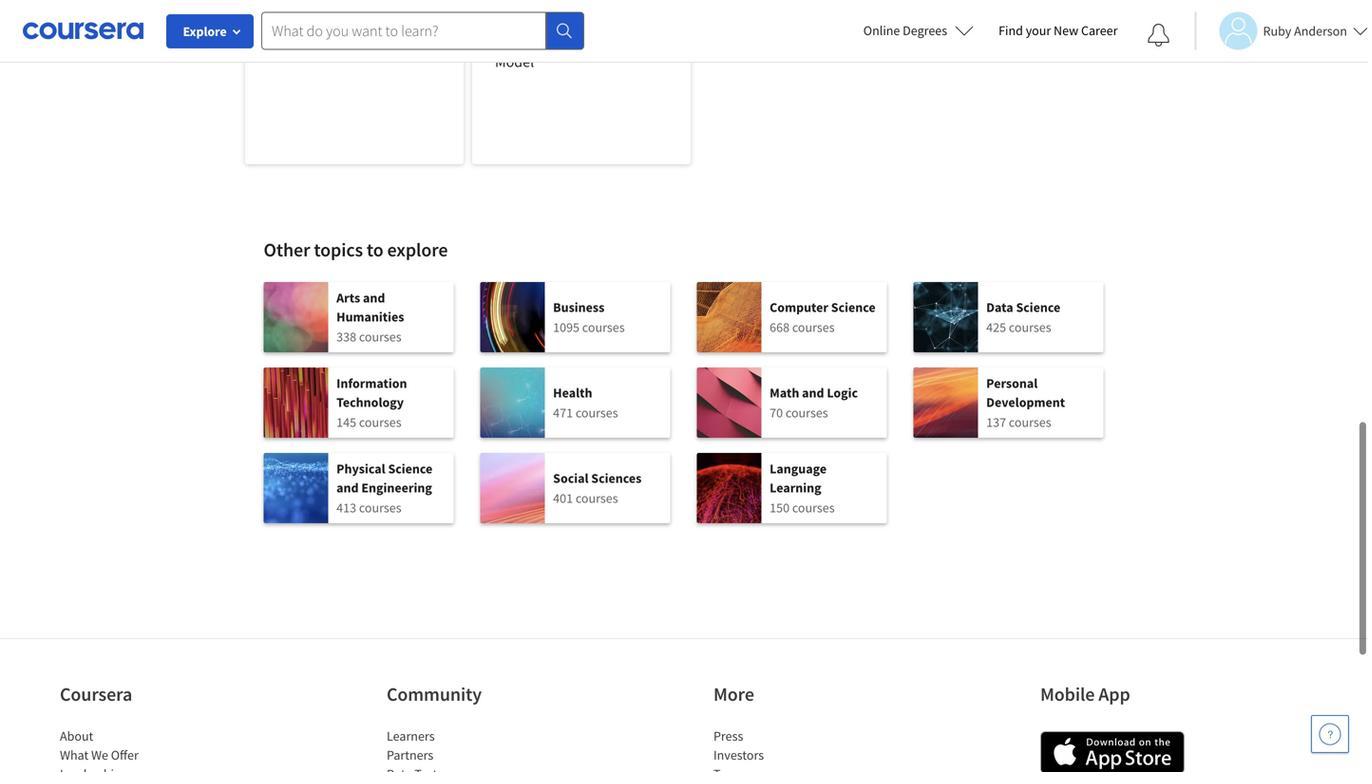 Task type: locate. For each thing, give the bounding box(es) containing it.
arts
[[337, 289, 360, 307]]

career
[[1082, 22, 1118, 39]]

courses down business
[[582, 319, 625, 336]]

courses down sciences
[[576, 490, 618, 507]]

explore button
[[166, 14, 254, 48]]

explore
[[183, 23, 227, 40]]

1 list item from the left
[[60, 765, 221, 773]]

2 list item from the left
[[387, 765, 548, 773]]

list item
[[60, 765, 221, 773], [387, 765, 548, 773], [714, 765, 875, 773]]

show notifications image
[[1148, 24, 1170, 47]]

online
[[864, 22, 900, 39]]

community
[[387, 683, 482, 707]]

information
[[337, 375, 407, 392]]

essential
[[268, 7, 325, 26]]

development
[[987, 394, 1066, 411]]

and down negotiation:
[[394, 7, 418, 26]]

list item for more
[[714, 765, 875, 773]]

making
[[495, 0, 541, 3]]

investors
[[714, 747, 764, 764]]

courses down humanities
[[359, 328, 402, 345]]

technology
[[337, 394, 404, 411]]

successful up through
[[544, 0, 611, 3]]

computer
[[770, 299, 829, 316]]

science inside computer science 668 courses
[[831, 299, 876, 316]]

science for computer science 668 courses
[[831, 299, 876, 316]]

successful
[[268, 0, 335, 3], [544, 0, 611, 3]]

find
[[999, 22, 1024, 39]]

0 horizontal spatial list item
[[60, 765, 221, 773]]

courses inside information technology 145 courses
[[359, 414, 402, 431]]

2 horizontal spatial list item
[[714, 765, 875, 773]]

and up humanities
[[363, 289, 385, 307]]

about what we offer
[[60, 728, 139, 764]]

courses down math on the right of the page
[[786, 404, 828, 422]]

2 successful from the left
[[544, 0, 611, 3]]

3 list item from the left
[[714, 765, 875, 773]]

courses down development
[[1009, 414, 1052, 431]]

science up engineering at the left bottom
[[388, 461, 433, 478]]

partners link
[[387, 747, 434, 764]]

information technology 145 courses
[[337, 375, 407, 431]]

data
[[987, 299, 1014, 316]]

ethics
[[595, 29, 633, 48]]

list item down offer
[[60, 765, 221, 773]]

successful inside "making successful decisions through the strategy, law & ethics model"
[[544, 0, 611, 3]]

science right the computer
[[831, 299, 876, 316]]

successful up essential at the left top
[[268, 0, 335, 3]]

new
[[1054, 22, 1079, 39]]

courses down the computer
[[793, 319, 835, 336]]

degrees
[[903, 22, 948, 39]]

to
[[367, 238, 384, 262]]

courses
[[582, 319, 625, 336], [793, 319, 835, 336], [1009, 319, 1052, 336], [359, 328, 402, 345], [576, 404, 618, 422], [786, 404, 828, 422], [359, 414, 402, 431], [1009, 414, 1052, 431], [576, 490, 618, 507], [359, 499, 402, 517], [793, 499, 835, 517]]

successful negotiation: essential strategies and skills link
[[245, 0, 464, 164]]

data science 425 courses
[[987, 299, 1061, 336]]

logic
[[827, 384, 858, 402]]

and
[[394, 7, 418, 26], [363, 289, 385, 307], [802, 384, 825, 402], [337, 480, 359, 497]]

1 successful from the left
[[268, 0, 335, 3]]

science inside physical science and engineering 413 courses
[[388, 461, 433, 478]]

personal development 137 courses
[[987, 375, 1066, 431]]

arts and humanities 338 courses
[[337, 289, 404, 345]]

courses right 425
[[1009, 319, 1052, 336]]

and up 413
[[337, 480, 359, 497]]

science for physical science and engineering 413 courses
[[388, 461, 433, 478]]

courses inside math and logic 70 courses
[[786, 404, 828, 422]]

science
[[831, 299, 876, 316], [1016, 299, 1061, 316], [388, 461, 433, 478]]

list containing about
[[60, 727, 221, 773]]

list containing arts and humanities
[[264, 282, 1105, 539]]

&
[[583, 29, 592, 48]]

what
[[60, 747, 89, 764]]

668
[[770, 319, 790, 336]]

courses inside the business 1095 courses
[[582, 319, 625, 336]]

courses inside the social sciences 401 courses
[[576, 490, 618, 507]]

list item down partners link
[[387, 765, 548, 773]]

science right the data
[[1016, 299, 1061, 316]]

online degrees button
[[849, 10, 990, 51]]

math
[[770, 384, 800, 402]]

list item down investors link
[[714, 765, 875, 773]]

None search field
[[261, 12, 585, 50]]

1 horizontal spatial successful
[[544, 0, 611, 3]]

courses inside physical science and engineering 413 courses
[[359, 499, 402, 517]]

list containing press
[[714, 727, 875, 773]]

find your new career link
[[990, 19, 1128, 43]]

list for coursera
[[60, 727, 221, 773]]

list containing learners
[[387, 727, 548, 773]]

courses down health
[[576, 404, 618, 422]]

social sciences 401 courses
[[553, 470, 642, 507]]

courses down engineering at the left bottom
[[359, 499, 402, 517]]

courses inside personal development 137 courses
[[1009, 414, 1052, 431]]

coursera
[[60, 683, 132, 707]]

other topics to explore
[[264, 238, 448, 262]]

1 horizontal spatial list item
[[387, 765, 548, 773]]

list for community
[[387, 727, 548, 773]]

2 horizontal spatial science
[[1016, 299, 1061, 316]]

science inside "data science 425 courses"
[[1016, 299, 1061, 316]]

we
[[91, 747, 108, 764]]

courses down learning
[[793, 499, 835, 517]]

making successful decisions through the strategy, law & ethics model link
[[472, 0, 691, 164]]

courses inside language learning 150 courses
[[793, 499, 835, 517]]

and right math on the right of the page
[[802, 384, 825, 402]]

business
[[553, 299, 605, 316]]

145
[[337, 414, 356, 431]]

courses down technology
[[359, 414, 402, 431]]

list
[[264, 282, 1105, 539], [60, 727, 221, 773], [387, 727, 548, 773], [714, 727, 875, 773]]

1 horizontal spatial science
[[831, 299, 876, 316]]

list for other topics to explore
[[264, 282, 1105, 539]]

what we offer link
[[60, 747, 139, 764]]

investors link
[[714, 747, 764, 764]]

0 horizontal spatial science
[[388, 461, 433, 478]]

0 horizontal spatial successful
[[268, 0, 335, 3]]

press link
[[714, 728, 744, 745]]

list item for coursera
[[60, 765, 221, 773]]

find your new career
[[999, 22, 1118, 39]]



Task type: describe. For each thing, give the bounding box(es) containing it.
making successful decisions through the strategy, law & ethics model
[[495, 0, 634, 71]]

language learning 150 courses
[[770, 461, 835, 517]]

decisions
[[495, 7, 556, 26]]

courses inside computer science 668 courses
[[793, 319, 835, 336]]

science for data science 425 courses
[[1016, 299, 1061, 316]]

successful negotiation: essential strategies and skills
[[268, 0, 418, 48]]

other
[[264, 238, 310, 262]]

and inside arts and humanities 338 courses
[[363, 289, 385, 307]]

offer
[[111, 747, 139, 764]]

471
[[553, 404, 573, 422]]

app
[[1099, 683, 1131, 707]]

mobile
[[1041, 683, 1095, 707]]

70
[[770, 404, 783, 422]]

skills
[[268, 29, 302, 48]]

math and logic 70 courses
[[770, 384, 858, 422]]

sciences
[[591, 470, 642, 487]]

more
[[714, 683, 755, 707]]

ruby anderson
[[1264, 22, 1348, 39]]

strategies
[[328, 7, 391, 26]]

help center image
[[1319, 723, 1342, 746]]

courses inside "data science 425 courses"
[[1009, 319, 1052, 336]]

social
[[553, 470, 589, 487]]

engineering
[[362, 480, 432, 497]]

338
[[337, 328, 356, 345]]

download on the app store image
[[1041, 732, 1185, 773]]

learning
[[770, 480, 822, 497]]

language
[[770, 461, 827, 478]]

computer science 668 courses
[[770, 299, 876, 336]]

business 1095 courses
[[553, 299, 625, 336]]

coursera image
[[23, 15, 144, 46]]

strategy,
[[495, 29, 551, 48]]

successful inside 'successful negotiation: essential strategies and skills'
[[268, 0, 335, 3]]

law
[[554, 29, 580, 48]]

the
[[613, 7, 634, 26]]

and inside 'successful negotiation: essential strategies and skills'
[[394, 7, 418, 26]]

through
[[559, 7, 610, 26]]

about link
[[60, 728, 93, 745]]

learners partners
[[387, 728, 435, 764]]

list for more
[[714, 727, 875, 773]]

1095
[[553, 319, 580, 336]]

anderson
[[1295, 22, 1348, 39]]

humanities
[[337, 308, 404, 326]]

mobile app
[[1041, 683, 1131, 707]]

413
[[337, 499, 356, 517]]

425
[[987, 319, 1007, 336]]

ruby anderson button
[[1195, 12, 1369, 50]]

courses inside health 471 courses
[[576, 404, 618, 422]]

negotiation:
[[338, 0, 416, 3]]

ruby
[[1264, 22, 1292, 39]]

list item for community
[[387, 765, 548, 773]]

partners
[[387, 747, 434, 764]]

401
[[553, 490, 573, 507]]

courses inside arts and humanities 338 courses
[[359, 328, 402, 345]]

topics
[[314, 238, 363, 262]]

personal
[[987, 375, 1038, 392]]

What do you want to learn? text field
[[261, 12, 547, 50]]

and inside physical science and engineering 413 courses
[[337, 480, 359, 497]]

learners
[[387, 728, 435, 745]]

press
[[714, 728, 744, 745]]

health 471 courses
[[553, 384, 618, 422]]

physical
[[337, 461, 386, 478]]

physical science and engineering 413 courses
[[337, 461, 433, 517]]

about
[[60, 728, 93, 745]]

press investors
[[714, 728, 764, 764]]

explore
[[387, 238, 448, 262]]

learners link
[[387, 728, 435, 745]]

150
[[770, 499, 790, 517]]

137
[[987, 414, 1007, 431]]

your
[[1026, 22, 1051, 39]]

model
[[495, 52, 534, 71]]

and inside math and logic 70 courses
[[802, 384, 825, 402]]

online degrees
[[864, 22, 948, 39]]

health
[[553, 384, 593, 402]]



Task type: vqa. For each thing, say whether or not it's contained in the screenshot.


